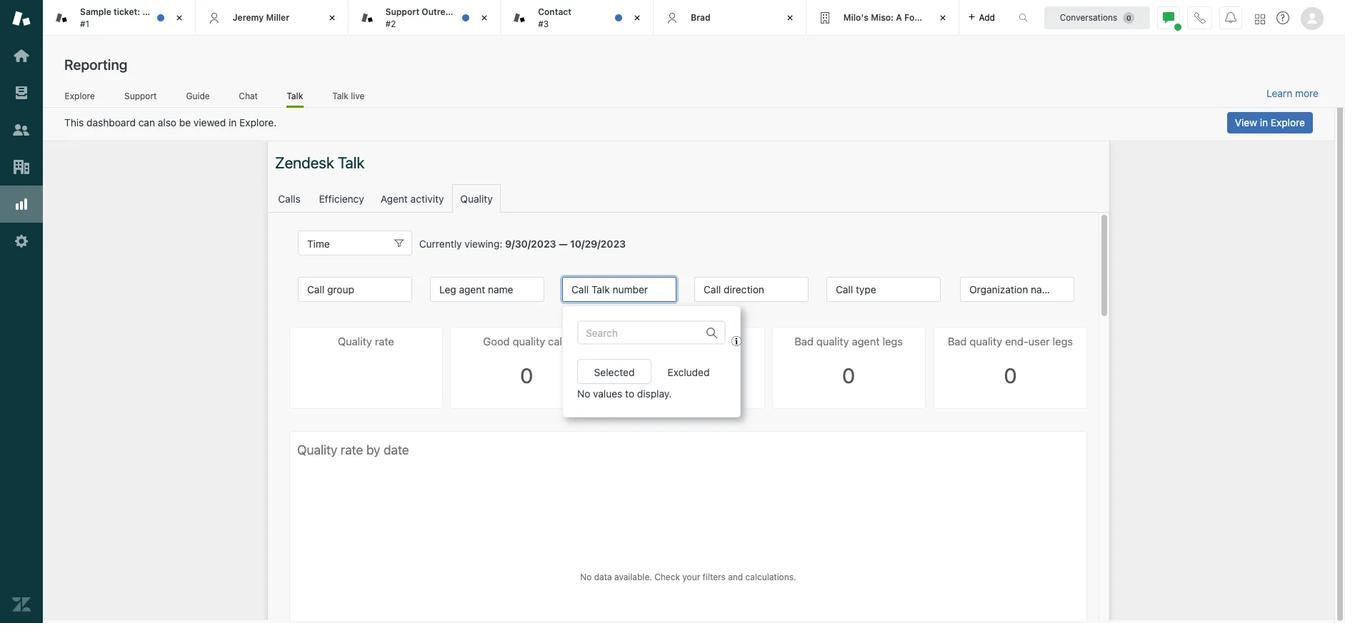 Task type: locate. For each thing, give the bounding box(es) containing it.
0 vertical spatial support
[[386, 6, 420, 17]]

1 horizontal spatial in
[[1260, 116, 1268, 129]]

ticket
[[182, 6, 206, 17]]

be
[[179, 116, 191, 129]]

close image left add popup button
[[936, 11, 950, 25]]

1 in from the left
[[229, 116, 237, 129]]

guide
[[186, 90, 210, 101]]

milo's
[[844, 12, 869, 23]]

in right the viewed
[[229, 116, 237, 129]]

talk live link
[[332, 90, 365, 106]]

jeremy
[[233, 12, 264, 23]]

0 horizontal spatial support
[[124, 90, 157, 101]]

support
[[386, 6, 420, 17], [124, 90, 157, 101]]

support for support outreach #2
[[386, 6, 420, 17]]

support for support
[[124, 90, 157, 101]]

4 close image from the left
[[936, 11, 950, 25]]

can
[[138, 116, 155, 129]]

close image
[[172, 11, 186, 25], [630, 11, 645, 25], [783, 11, 797, 25], [936, 11, 950, 25]]

0 horizontal spatial talk
[[287, 90, 303, 101]]

explore
[[65, 90, 95, 101], [1271, 116, 1306, 129]]

admin image
[[12, 232, 31, 251]]

support up can
[[124, 90, 157, 101]]

2 talk from the left
[[332, 90, 349, 101]]

get started image
[[12, 46, 31, 65]]

talk right 'chat'
[[287, 90, 303, 101]]

view in explore
[[1235, 116, 1306, 129]]

tab containing support outreach
[[348, 0, 501, 36]]

learn more link
[[1267, 87, 1319, 100]]

1 horizontal spatial talk
[[332, 90, 349, 101]]

talk left live
[[332, 90, 349, 101]]

organizations image
[[12, 158, 31, 177]]

chat link
[[239, 90, 258, 106]]

explore up 'this'
[[65, 90, 95, 101]]

close image right meet
[[172, 11, 186, 25]]

0 vertical spatial explore
[[65, 90, 95, 101]]

1 horizontal spatial support
[[386, 6, 420, 17]]

close image left brad
[[630, 11, 645, 25]]

close image inside milo's miso: a foodlez subsidiary tab
[[936, 11, 950, 25]]

more
[[1296, 87, 1319, 99]]

learn
[[1267, 87, 1293, 99]]

2 close image from the left
[[630, 11, 645, 25]]

2 in from the left
[[1260, 116, 1268, 129]]

talk for talk link
[[287, 90, 303, 101]]

support up #2
[[386, 6, 420, 17]]

close image right miller
[[325, 11, 339, 25]]

learn more
[[1267, 87, 1319, 99]]

#1
[[80, 18, 89, 29]]

0 horizontal spatial explore
[[65, 90, 95, 101]]

2 tab from the left
[[348, 0, 501, 36]]

add button
[[959, 0, 1004, 35]]

a
[[896, 12, 902, 23]]

support inside support outreach #2
[[386, 6, 420, 17]]

jeremy miller
[[233, 12, 290, 23]]

close image right outreach
[[478, 11, 492, 25]]

contact
[[538, 6, 572, 17]]

milo's miso: a foodlez subsidiary tab
[[807, 0, 985, 36]]

brad tab
[[654, 0, 807, 36]]

tab
[[43, 0, 206, 36], [348, 0, 501, 36], [501, 0, 654, 36]]

in
[[229, 116, 237, 129], [1260, 116, 1268, 129]]

ticket:
[[114, 6, 140, 17]]

1 horizontal spatial close image
[[478, 11, 492, 25]]

close image inside jeremy miller tab
[[325, 11, 339, 25]]

1 talk from the left
[[287, 90, 303, 101]]

tabs tab list
[[43, 0, 1004, 36]]

0 horizontal spatial close image
[[325, 11, 339, 25]]

tab containing contact
[[501, 0, 654, 36]]

3 tab from the left
[[501, 0, 654, 36]]

1 vertical spatial explore
[[1271, 116, 1306, 129]]

conversations button
[[1045, 6, 1150, 29]]

talk
[[287, 90, 303, 101], [332, 90, 349, 101]]

zendesk support image
[[12, 9, 31, 28]]

reporting
[[64, 56, 127, 73]]

support outreach #2
[[386, 6, 461, 29]]

1 close image from the left
[[325, 11, 339, 25]]

1 tab from the left
[[43, 0, 206, 36]]

1 vertical spatial support
[[124, 90, 157, 101]]

get help image
[[1277, 11, 1290, 24]]

explore down learn more link
[[1271, 116, 1306, 129]]

viewed
[[194, 116, 226, 129]]

1 close image from the left
[[172, 11, 186, 25]]

sample ticket: meet the ticket #1
[[80, 6, 206, 29]]

subsidiary
[[940, 12, 985, 23]]

close image inside brad tab
[[783, 11, 797, 25]]

views image
[[12, 84, 31, 102]]

the
[[166, 6, 180, 17]]

zendesk image
[[12, 596, 31, 615]]

in right view on the top right of page
[[1260, 116, 1268, 129]]

close image left the milo's
[[783, 11, 797, 25]]

3 close image from the left
[[783, 11, 797, 25]]

close image
[[325, 11, 339, 25], [478, 11, 492, 25]]

1 horizontal spatial explore
[[1271, 116, 1306, 129]]

view
[[1235, 116, 1258, 129]]

0 horizontal spatial in
[[229, 116, 237, 129]]

main element
[[0, 0, 43, 624]]



Task type: describe. For each thing, give the bounding box(es) containing it.
support link
[[124, 90, 157, 106]]

also
[[158, 116, 177, 129]]

brad
[[691, 12, 711, 23]]

talk link
[[287, 90, 303, 108]]

explore inside button
[[1271, 116, 1306, 129]]

talk for talk live
[[332, 90, 349, 101]]

live
[[351, 90, 365, 101]]

miso:
[[871, 12, 894, 23]]

sample
[[80, 6, 111, 17]]

miller
[[266, 12, 290, 23]]

chat
[[239, 90, 258, 101]]

in inside view in explore button
[[1260, 116, 1268, 129]]

button displays agent's chat status as online. image
[[1163, 12, 1175, 23]]

explore inside 'link'
[[65, 90, 95, 101]]

milo's miso: a foodlez subsidiary
[[844, 12, 985, 23]]

contact #3
[[538, 6, 572, 29]]

tab containing sample ticket: meet the ticket
[[43, 0, 206, 36]]

view in explore button
[[1228, 112, 1313, 134]]

guide link
[[186, 90, 210, 106]]

customers image
[[12, 121, 31, 139]]

talk live
[[332, 90, 365, 101]]

notifications image
[[1226, 12, 1237, 23]]

conversations
[[1060, 12, 1118, 23]]

meet
[[143, 6, 164, 17]]

2 close image from the left
[[478, 11, 492, 25]]

explore link
[[64, 90, 95, 106]]

this
[[64, 116, 84, 129]]

reporting image
[[12, 195, 31, 214]]

outreach
[[422, 6, 461, 17]]

add
[[979, 12, 995, 23]]

dashboard
[[87, 116, 136, 129]]

foodlez
[[905, 12, 938, 23]]

explore.
[[239, 116, 277, 129]]

zendesk products image
[[1256, 14, 1266, 24]]

this dashboard can also be viewed in explore.
[[64, 116, 277, 129]]

#3
[[538, 18, 549, 29]]

jeremy miller tab
[[196, 0, 348, 36]]

#2
[[386, 18, 396, 29]]



Task type: vqa. For each thing, say whether or not it's contained in the screenshot.


